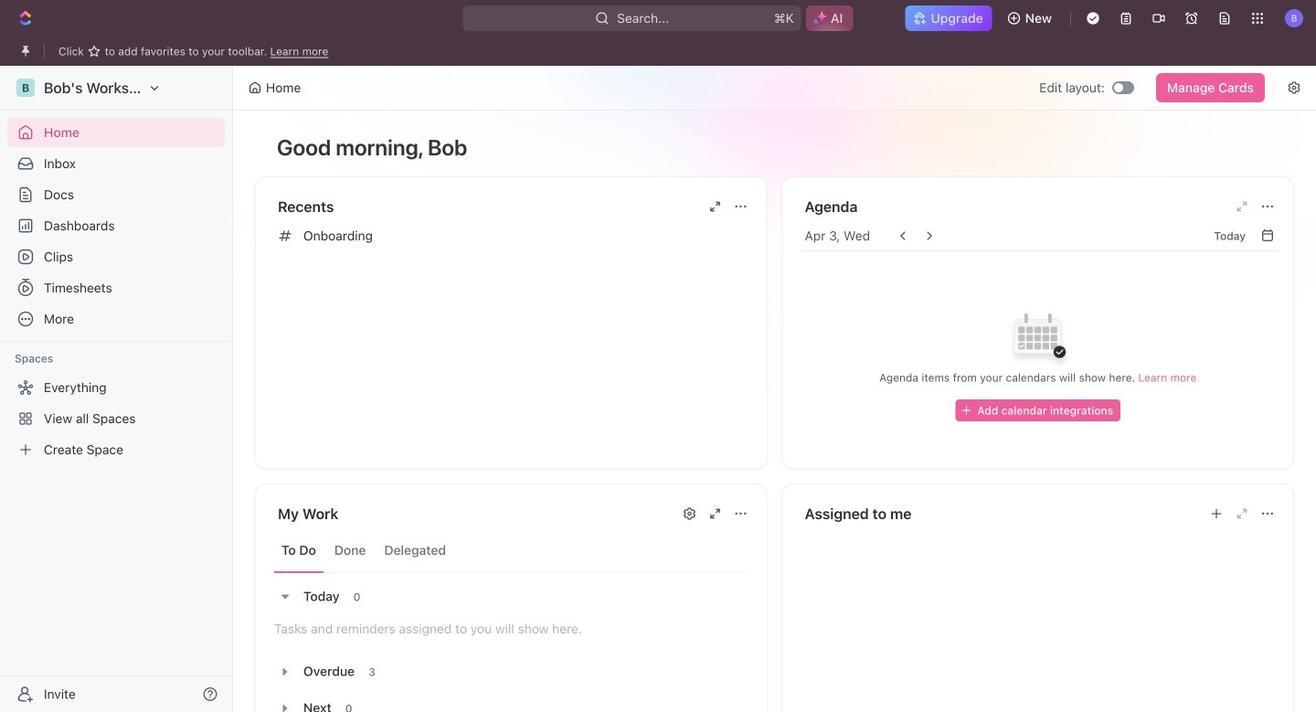 Task type: locate. For each thing, give the bounding box(es) containing it.
tab list
[[274, 528, 748, 573]]

sidebar navigation
[[0, 66, 237, 712]]

tree
[[7, 373, 225, 464]]

tree inside sidebar navigation
[[7, 373, 225, 464]]



Task type: describe. For each thing, give the bounding box(es) containing it.
bob's workspace, , element
[[16, 79, 35, 97]]



Task type: vqa. For each thing, say whether or not it's contained in the screenshot.
bottommost the Whiteboard
no



